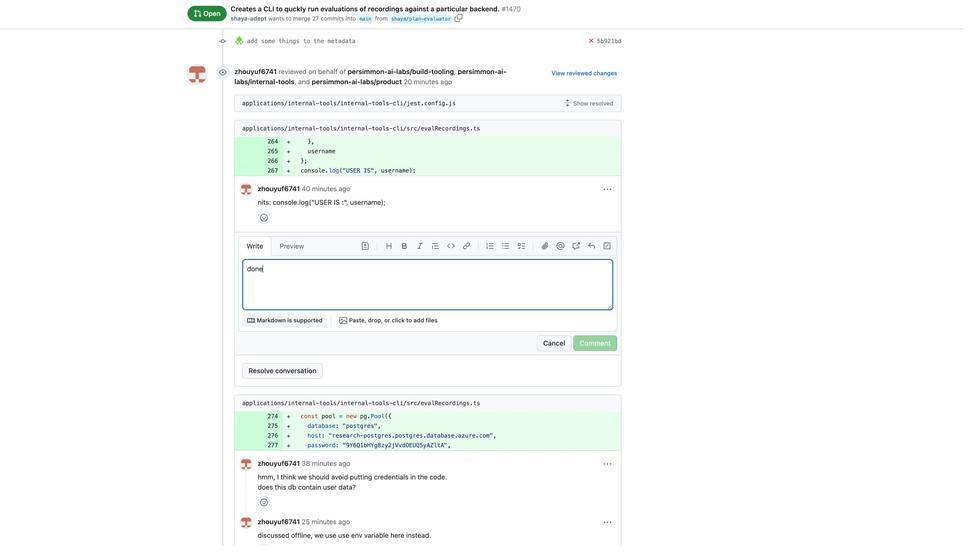 Task type: describe. For each thing, give the bounding box(es) containing it.
markdown image
[[247, 317, 255, 325]]

git commit image for 1st @shaya adept icon from the bottom
[[219, 38, 227, 45]]

zhouyuf6741 image
[[188, 65, 207, 84]]

show options image for add or remove reactions icon
[[604, 186, 612, 194]]

3 add or remove reactions element from the top
[[258, 545, 271, 547]]

show options image for add or remove reactions image
[[604, 461, 612, 469]]

@zhouyuf6741 image for 2nd add or remove reactions element from the bottom
[[240, 459, 252, 471]]

@shaya adept image
[[235, 1, 244, 10]]

@zhouyuf6741 image
[[240, 184, 252, 196]]

3 show options image from the top
[[604, 519, 612, 527]]

image image
[[340, 317, 347, 325]]

copy image
[[455, 14, 463, 22]]

4 / 5 checks ok image
[[588, 37, 596, 45]]

eye image
[[219, 69, 227, 76]]

git commit image for first @shaya adept icon from the top
[[219, 20, 227, 28]]

git commit image
[[219, 3, 227, 10]]



Task type: vqa. For each thing, say whether or not it's contained in the screenshot.
first Show options icon
yes



Task type: locate. For each thing, give the bounding box(es) containing it.
git commit image up eye image
[[219, 38, 227, 45]]

add or remove reactions element
[[258, 212, 271, 224], [258, 497, 271, 510], [258, 545, 271, 547]]

  text field
[[243, 260, 613, 310]]

1 vertical spatial show options image
[[604, 461, 612, 469]]

2 vertical spatial add or remove reactions element
[[258, 545, 271, 547]]

1 @zhouyuf6741 image from the top
[[240, 459, 252, 471]]

1 git commit image from the top
[[219, 20, 227, 28]]

@zhouyuf6741 image for third add or remove reactions element from the top of the page
[[240, 518, 252, 529]]

add or remove reactions image
[[260, 499, 268, 507]]

2 git commit image from the top
[[219, 38, 227, 45]]

add a comment tab list
[[239, 237, 313, 256]]

1 add or remove reactions element from the top
[[258, 212, 271, 224]]

0 vertical spatial @shaya adept image
[[235, 18, 244, 28]]

tab panel
[[239, 260, 617, 332]]

git commit image down git commit image
[[219, 20, 227, 28]]

1 vertical spatial git commit image
[[219, 38, 227, 45]]

unfold image
[[564, 99, 572, 107]]

0 vertical spatial show options image
[[604, 186, 612, 194]]

2 @shaya adept image from the top
[[235, 36, 244, 45]]

2 add or remove reactions element from the top
[[258, 497, 271, 510]]

1 show options image from the top
[[604, 186, 612, 194]]

1 vertical spatial add or remove reactions element
[[258, 497, 271, 510]]

@shaya adept image
[[235, 18, 244, 28], [235, 36, 244, 45]]

1 vertical spatial @shaya adept image
[[235, 36, 244, 45]]

0 vertical spatial git commit image
[[219, 20, 227, 28]]

show options image
[[604, 186, 612, 194], [604, 461, 612, 469], [604, 519, 612, 527]]

add or remove reactions image
[[260, 214, 268, 222]]

@zhouyuf6741 image
[[240, 459, 252, 471], [240, 518, 252, 529]]

2 vertical spatial show options image
[[604, 519, 612, 527]]

0 vertical spatial @zhouyuf6741 image
[[240, 459, 252, 471]]

2 show options image from the top
[[604, 461, 612, 469]]

0 vertical spatial add or remove reactions element
[[258, 212, 271, 224]]

2 @zhouyuf6741 image from the top
[[240, 518, 252, 529]]

1 @shaya adept image from the top
[[235, 18, 244, 28]]

status: open image
[[194, 10, 202, 18]]

git commit image
[[219, 20, 227, 28], [219, 38, 227, 45]]

1 vertical spatial @zhouyuf6741 image
[[240, 518, 252, 529]]



